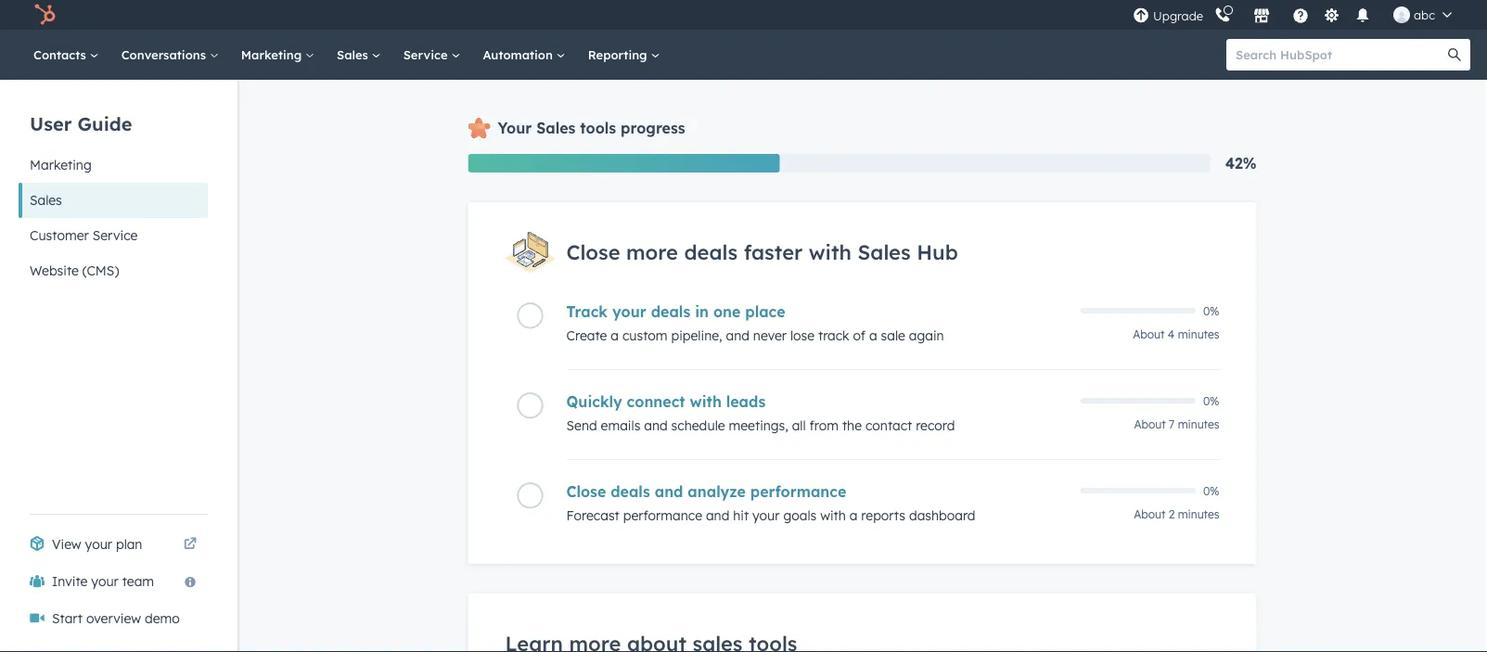 Task type: locate. For each thing, give the bounding box(es) containing it.
guide
[[78, 112, 132, 135]]

upgrade
[[1154, 8, 1204, 24]]

track
[[819, 327, 850, 344]]

settings image
[[1324, 8, 1341, 25]]

about left 2
[[1134, 508, 1166, 521]]

service down sales button
[[93, 227, 138, 244]]

deals
[[684, 240, 738, 265], [651, 302, 691, 321], [611, 482, 650, 501]]

about left 4
[[1134, 327, 1165, 341]]

abc
[[1415, 7, 1436, 22]]

service link
[[392, 30, 472, 80]]

marketplaces image
[[1254, 8, 1271, 25]]

marketing
[[241, 47, 305, 62], [30, 157, 92, 173]]

1 minutes from the top
[[1178, 327, 1220, 341]]

0 vertical spatial 0%
[[1204, 304, 1220, 318]]

2 vertical spatial 0%
[[1204, 484, 1220, 498]]

1 vertical spatial marketing
[[30, 157, 92, 173]]

and inside the quickly connect with leads send emails and schedule meetings, all from the contact record
[[644, 418, 668, 434]]

marketing down user
[[30, 157, 92, 173]]

minutes
[[1178, 327, 1220, 341], [1178, 418, 1220, 431], [1178, 508, 1220, 521]]

deals left in
[[651, 302, 691, 321]]

search image
[[1449, 48, 1462, 61]]

gary orlando image
[[1394, 6, 1411, 23]]

a
[[611, 327, 619, 344], [870, 327, 878, 344], [850, 508, 858, 524]]

1 vertical spatial performance
[[623, 508, 703, 524]]

team
[[122, 574, 154, 590]]

plan
[[116, 536, 142, 553]]

invite
[[52, 574, 88, 590]]

2 vertical spatial with
[[821, 508, 846, 524]]

0 vertical spatial about
[[1134, 327, 1165, 341]]

and
[[726, 327, 750, 344], [644, 418, 668, 434], [655, 482, 684, 501], [706, 508, 730, 524]]

with
[[809, 240, 852, 265], [690, 392, 722, 411], [821, 508, 846, 524]]

your up custom
[[613, 302, 647, 321]]

about left 7
[[1135, 418, 1166, 431]]

minutes right 7
[[1178, 418, 1220, 431]]

2 close from the top
[[567, 482, 606, 501]]

1 vertical spatial deals
[[651, 302, 691, 321]]

track your deals in one place create a custom pipeline, and never lose track of a sale again
[[567, 302, 945, 344]]

sales link
[[326, 30, 392, 80]]

your sales tools progress
[[498, 119, 686, 137]]

user guide
[[30, 112, 132, 135]]

start overview demo
[[52, 611, 180, 627]]

schedule
[[672, 418, 725, 434]]

in
[[695, 302, 709, 321]]

place
[[746, 302, 786, 321]]

0 vertical spatial marketing
[[241, 47, 305, 62]]

service
[[403, 47, 451, 62], [93, 227, 138, 244]]

your inside track your deals in one place create a custom pipeline, and never lose track of a sale again
[[613, 302, 647, 321]]

your for plan
[[85, 536, 112, 553]]

a right create
[[611, 327, 619, 344]]

menu
[[1131, 0, 1466, 30]]

view your plan
[[52, 536, 142, 553]]

0 vertical spatial close
[[567, 240, 621, 265]]

view
[[52, 536, 81, 553]]

1 horizontal spatial a
[[850, 508, 858, 524]]

close left the more
[[567, 240, 621, 265]]

1 vertical spatial with
[[690, 392, 722, 411]]

deals inside track your deals in one place create a custom pipeline, and never lose track of a sale again
[[651, 302, 691, 321]]

about for track your deals in one place
[[1134, 327, 1165, 341]]

0 horizontal spatial service
[[93, 227, 138, 244]]

with down close deals and analyze performance button
[[821, 508, 846, 524]]

a right of
[[870, 327, 878, 344]]

close
[[567, 240, 621, 265], [567, 482, 606, 501]]

1 horizontal spatial marketing
[[241, 47, 305, 62]]

and down connect
[[644, 418, 668, 434]]

minutes right 2
[[1178, 508, 1220, 521]]

about
[[1134, 327, 1165, 341], [1135, 418, 1166, 431], [1134, 508, 1166, 521]]

2 vertical spatial minutes
[[1178, 508, 1220, 521]]

your inside button
[[91, 574, 119, 590]]

again
[[909, 327, 945, 344]]

quickly connect with leads send emails and schedule meetings, all from the contact record
[[567, 392, 955, 434]]

0 horizontal spatial a
[[611, 327, 619, 344]]

1 vertical spatial 0%
[[1204, 394, 1220, 408]]

abc button
[[1383, 0, 1464, 30]]

Search HubSpot search field
[[1227, 39, 1454, 71]]

0% for track your deals in one place
[[1204, 304, 1220, 318]]

upgrade image
[[1133, 8, 1150, 25]]

performance
[[751, 482, 847, 501], [623, 508, 703, 524]]

service right sales link
[[403, 47, 451, 62]]

goals
[[784, 508, 817, 524]]

3 minutes from the top
[[1178, 508, 1220, 521]]

close for close deals and analyze performance forecast performance and hit your goals with a reports dashboard
[[567, 482, 606, 501]]

close deals and analyze performance forecast performance and hit your goals with a reports dashboard
[[567, 482, 976, 524]]

1 vertical spatial close
[[567, 482, 606, 501]]

with up schedule
[[690, 392, 722, 411]]

hubspot image
[[33, 4, 56, 26]]

1 vertical spatial minutes
[[1178, 418, 1220, 431]]

close for close more deals faster with sales hub
[[567, 240, 621, 265]]

with right faster
[[809, 240, 852, 265]]

invite your team
[[52, 574, 154, 590]]

0 vertical spatial with
[[809, 240, 852, 265]]

1 close from the top
[[567, 240, 621, 265]]

service inside button
[[93, 227, 138, 244]]

7
[[1170, 418, 1175, 431]]

minutes right 4
[[1178, 327, 1220, 341]]

1 horizontal spatial service
[[403, 47, 451, 62]]

view your plan link
[[19, 526, 208, 563]]

2 0% from the top
[[1204, 394, 1220, 408]]

link opens in a new window image
[[184, 534, 197, 556], [184, 538, 197, 551]]

close deals and analyze performance button
[[567, 482, 1070, 501]]

calling icon image
[[1215, 7, 1232, 24]]

deals for your
[[651, 302, 691, 321]]

1 vertical spatial about
[[1135, 418, 1166, 431]]

0 vertical spatial performance
[[751, 482, 847, 501]]

tools
[[580, 119, 616, 137]]

performance down analyze
[[623, 508, 703, 524]]

sales inside button
[[30, 192, 62, 208]]

notifications button
[[1348, 0, 1379, 30]]

1 vertical spatial service
[[93, 227, 138, 244]]

hub
[[917, 240, 959, 265]]

start
[[52, 611, 83, 627]]

(cms)
[[82, 263, 119, 279]]

marketing left sales link
[[241, 47, 305, 62]]

close up forecast
[[567, 482, 606, 501]]

sales right your
[[537, 119, 576, 137]]

0% up about 4 minutes
[[1204, 304, 1220, 318]]

close inside close deals and analyze performance forecast performance and hit your goals with a reports dashboard
[[567, 482, 606, 501]]

marketing inside button
[[30, 157, 92, 173]]

0 vertical spatial service
[[403, 47, 451, 62]]

marketing button
[[19, 148, 208, 183]]

meetings,
[[729, 418, 789, 434]]

a inside close deals and analyze performance forecast performance and hit your goals with a reports dashboard
[[850, 508, 858, 524]]

2 vertical spatial deals
[[611, 482, 650, 501]]

3 0% from the top
[[1204, 484, 1220, 498]]

connect
[[627, 392, 686, 411]]

deals up forecast
[[611, 482, 650, 501]]

2 vertical spatial about
[[1134, 508, 1166, 521]]

minutes for quickly connect with leads
[[1178, 418, 1220, 431]]

website
[[30, 263, 79, 279]]

and down one
[[726, 327, 750, 344]]

website (cms) button
[[19, 253, 208, 289]]

sales up the customer
[[30, 192, 62, 208]]

deals right the more
[[684, 240, 738, 265]]

0 horizontal spatial marketing
[[30, 157, 92, 173]]

your left plan
[[85, 536, 112, 553]]

1 0% from the top
[[1204, 304, 1220, 318]]

1 horizontal spatial performance
[[751, 482, 847, 501]]

create
[[567, 327, 607, 344]]

a left reports
[[850, 508, 858, 524]]

from
[[810, 418, 839, 434]]

0 vertical spatial deals
[[684, 240, 738, 265]]

menu containing abc
[[1131, 0, 1466, 30]]

0% up about 7 minutes
[[1204, 394, 1220, 408]]

about for close deals and analyze performance
[[1134, 508, 1166, 521]]

0 vertical spatial minutes
[[1178, 327, 1220, 341]]

your left team on the bottom left of page
[[91, 574, 119, 590]]

2 minutes from the top
[[1178, 418, 1220, 431]]

track
[[567, 302, 608, 321]]

0% up about 2 minutes
[[1204, 484, 1220, 498]]

pipeline,
[[671, 327, 723, 344]]

your
[[613, 302, 647, 321], [753, 508, 780, 524], [85, 536, 112, 553], [91, 574, 119, 590]]

sales left hub
[[858, 240, 911, 265]]

performance up goals
[[751, 482, 847, 501]]

conversations
[[121, 47, 210, 62]]

your right the hit
[[753, 508, 780, 524]]

about 4 minutes
[[1134, 327, 1220, 341]]



Task type: vqa. For each thing, say whether or not it's contained in the screenshot.


Task type: describe. For each thing, give the bounding box(es) containing it.
reporting
[[588, 47, 651, 62]]

quickly connect with leads button
[[567, 392, 1070, 411]]

of
[[853, 327, 866, 344]]

analyze
[[688, 482, 746, 501]]

2 horizontal spatial a
[[870, 327, 878, 344]]

with inside the quickly connect with leads send emails and schedule meetings, all from the contact record
[[690, 392, 722, 411]]

4
[[1168, 327, 1175, 341]]

customer
[[30, 227, 89, 244]]

more
[[627, 240, 678, 265]]

website (cms)
[[30, 263, 119, 279]]

hubspot link
[[22, 4, 70, 26]]

record
[[916, 418, 955, 434]]

overview
[[86, 611, 141, 627]]

dashboard
[[910, 508, 976, 524]]

reporting link
[[577, 30, 671, 80]]

about 7 minutes
[[1135, 418, 1220, 431]]

contact
[[866, 418, 913, 434]]

the
[[843, 418, 862, 434]]

forecast
[[567, 508, 620, 524]]

your sales tools progress progress bar
[[468, 154, 780, 173]]

0% for quickly connect with leads
[[1204, 394, 1220, 408]]

customer service
[[30, 227, 138, 244]]

with inside close deals and analyze performance forecast performance and hit your goals with a reports dashboard
[[821, 508, 846, 524]]

all
[[792, 418, 806, 434]]

deals for more
[[684, 240, 738, 265]]

automation
[[483, 47, 557, 62]]

demo
[[145, 611, 180, 627]]

start overview demo link
[[19, 600, 208, 638]]

custom
[[623, 327, 668, 344]]

42%
[[1226, 154, 1257, 173]]

2 link opens in a new window image from the top
[[184, 538, 197, 551]]

hit
[[733, 508, 749, 524]]

notifications image
[[1355, 8, 1372, 25]]

minutes for close deals and analyze performance
[[1178, 508, 1220, 521]]

progress
[[621, 119, 686, 137]]

track your deals in one place button
[[567, 302, 1070, 321]]

settings link
[[1321, 5, 1344, 25]]

marketing link
[[230, 30, 326, 80]]

invite your team button
[[19, 563, 208, 600]]

your for team
[[91, 574, 119, 590]]

faster
[[744, 240, 803, 265]]

help image
[[1293, 8, 1310, 25]]

and left analyze
[[655, 482, 684, 501]]

contacts
[[33, 47, 90, 62]]

one
[[714, 302, 741, 321]]

2
[[1169, 508, 1175, 521]]

deals inside close deals and analyze performance forecast performance and hit your goals with a reports dashboard
[[611, 482, 650, 501]]

0% for close deals and analyze performance
[[1204, 484, 1220, 498]]

user
[[30, 112, 72, 135]]

about 2 minutes
[[1134, 508, 1220, 521]]

never
[[753, 327, 787, 344]]

search button
[[1440, 39, 1471, 71]]

and inside track your deals in one place create a custom pipeline, and never lose track of a sale again
[[726, 327, 750, 344]]

help button
[[1286, 0, 1317, 30]]

and left the hit
[[706, 508, 730, 524]]

automation link
[[472, 30, 577, 80]]

0 horizontal spatial performance
[[623, 508, 703, 524]]

marketplaces button
[[1243, 0, 1282, 30]]

customer service button
[[19, 218, 208, 253]]

quickly
[[567, 392, 622, 411]]

emails
[[601, 418, 641, 434]]

your for deals
[[613, 302, 647, 321]]

reports
[[862, 508, 906, 524]]

leads
[[727, 392, 766, 411]]

minutes for track your deals in one place
[[1178, 327, 1220, 341]]

user guide views element
[[19, 80, 208, 289]]

send
[[567, 418, 597, 434]]

sale
[[881, 327, 906, 344]]

sales right marketing link
[[337, 47, 372, 62]]

lose
[[791, 327, 815, 344]]

your
[[498, 119, 532, 137]]

your inside close deals and analyze performance forecast performance and hit your goals with a reports dashboard
[[753, 508, 780, 524]]

1 link opens in a new window image from the top
[[184, 534, 197, 556]]

sales button
[[19, 183, 208, 218]]

close more deals faster with sales hub
[[567, 240, 959, 265]]

calling icon button
[[1208, 3, 1239, 27]]

contacts link
[[22, 30, 110, 80]]

conversations link
[[110, 30, 230, 80]]

about for quickly connect with leads
[[1135, 418, 1166, 431]]



